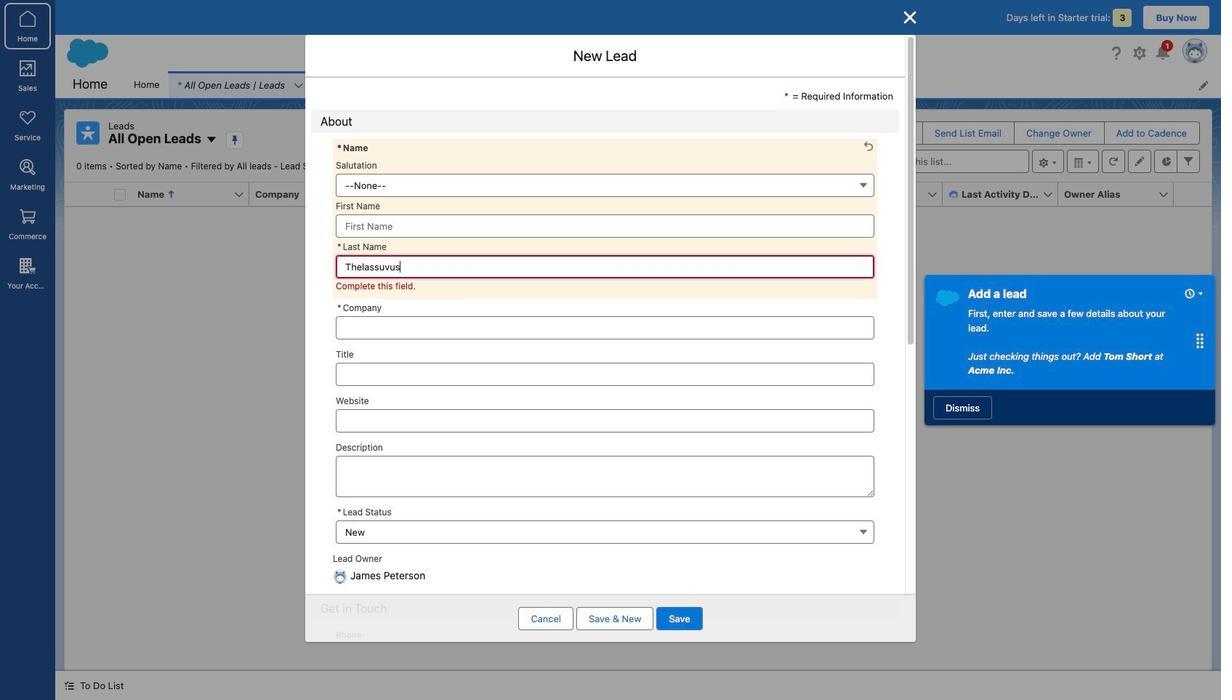 Task type: locate. For each thing, give the bounding box(es) containing it.
lead status element
[[712, 182, 836, 206]]

cell inside all open leads|leads|list view element
[[108, 182, 132, 206]]

inverse image
[[901, 9, 919, 26]]

text default image
[[311, 80, 321, 90]]

status
[[416, 339, 860, 514]]

item number element
[[65, 182, 108, 206]]

0 horizontal spatial text default image
[[64, 681, 74, 691]]

1 horizontal spatial text default image
[[949, 189, 959, 199]]

First Name text field
[[336, 214, 875, 237]]

Salutation - Current Selection: --None-- button
[[336, 173, 875, 197]]

0 vertical spatial text default image
[[949, 189, 959, 199]]

company element
[[249, 182, 374, 206]]

text default image
[[949, 189, 959, 199], [64, 681, 74, 691]]

last activity date element
[[943, 182, 1067, 206]]

1 vertical spatial text default image
[[64, 681, 74, 691]]

all open leads|leads|list view element
[[64, 109, 1213, 671]]

cell
[[108, 182, 132, 206]]

owner alias element
[[1058, 182, 1183, 206]]

phone element
[[481, 182, 605, 206]]

list view controls image
[[1032, 150, 1064, 173]]

Search All Open Leads list view. search field
[[855, 150, 1029, 173]]

list item
[[168, 71, 327, 98]]

list
[[125, 71, 1221, 98]]

item number image
[[65, 182, 108, 206]]

name element
[[132, 182, 258, 206]]

None text field
[[336, 316, 875, 339], [336, 362, 875, 386], [336, 409, 875, 432], [336, 455, 875, 497], [336, 316, 875, 339], [336, 362, 875, 386], [336, 409, 875, 432], [336, 455, 875, 497]]

state/province element
[[365, 182, 489, 206]]



Task type: describe. For each thing, give the bounding box(es) containing it.
action element
[[1174, 182, 1212, 206]]

created date element
[[827, 182, 952, 206]]

select list display image
[[1067, 150, 1099, 173]]

text default image inside last activity date element
[[949, 189, 959, 199]]

action image
[[1174, 182, 1212, 206]]

Lead Status - Current Selection: New button
[[336, 520, 875, 543]]

all open leads status
[[76, 161, 338, 172]]

Last Name text field
[[336, 255, 875, 278]]

email element
[[596, 182, 720, 206]]



Task type: vqa. For each thing, say whether or not it's contained in the screenshot.
inverse icon
yes



